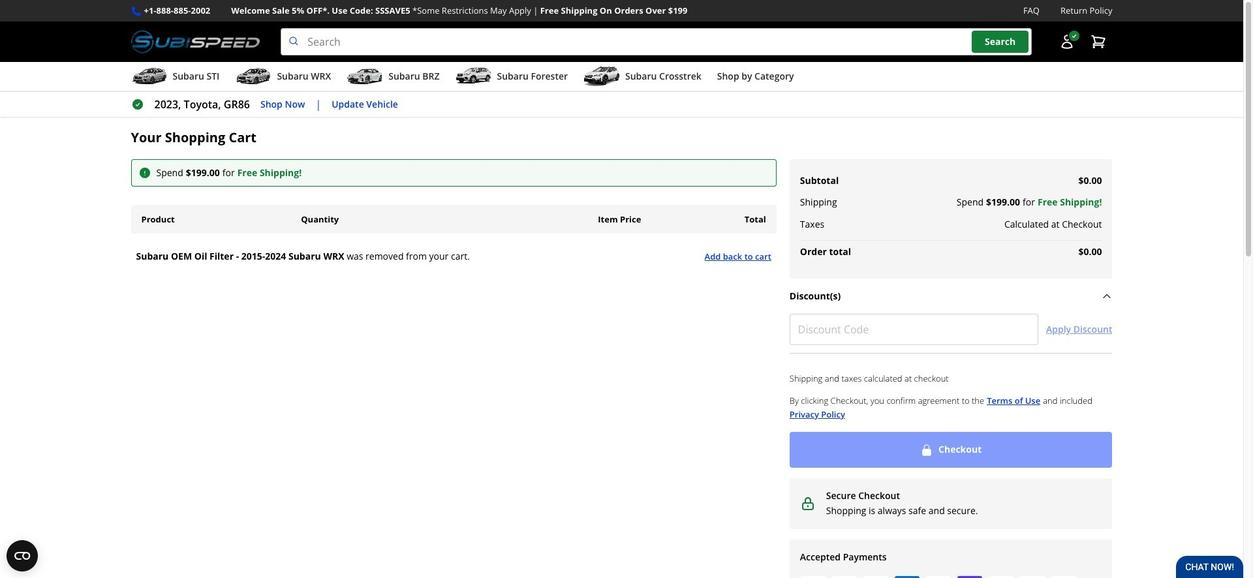 Task type: describe. For each thing, give the bounding box(es) containing it.
a subaru brz thumbnail image image
[[347, 67, 383, 86]]

discover image
[[863, 576, 889, 579]]

a subaru crosstrek thumbnail image image
[[584, 67, 620, 86]]

subispeed logo image
[[131, 28, 260, 56]]

a subaru wrx thumbnail image image
[[235, 67, 272, 86]]

mastercard image
[[832, 576, 858, 579]]

open widget image
[[7, 541, 38, 572]]

a subaru forester thumbnail image image
[[455, 67, 492, 86]]

search input field
[[281, 28, 1032, 56]]



Task type: vqa. For each thing, say whether or not it's contained in the screenshot.
Default Title image
no



Task type: locate. For each thing, give the bounding box(es) containing it.
button image
[[1059, 34, 1075, 50]]

a subaru sti thumbnail image image
[[131, 67, 167, 86]]

stripe image
[[926, 576, 952, 579]]

paypal image
[[989, 576, 1015, 579]]

shoppay image
[[957, 576, 983, 579]]

amex image
[[894, 576, 921, 579]]

visa image
[[800, 576, 827, 579]]

venmo image
[[1051, 576, 1077, 579]]

googlepay image
[[1020, 576, 1046, 579]]



